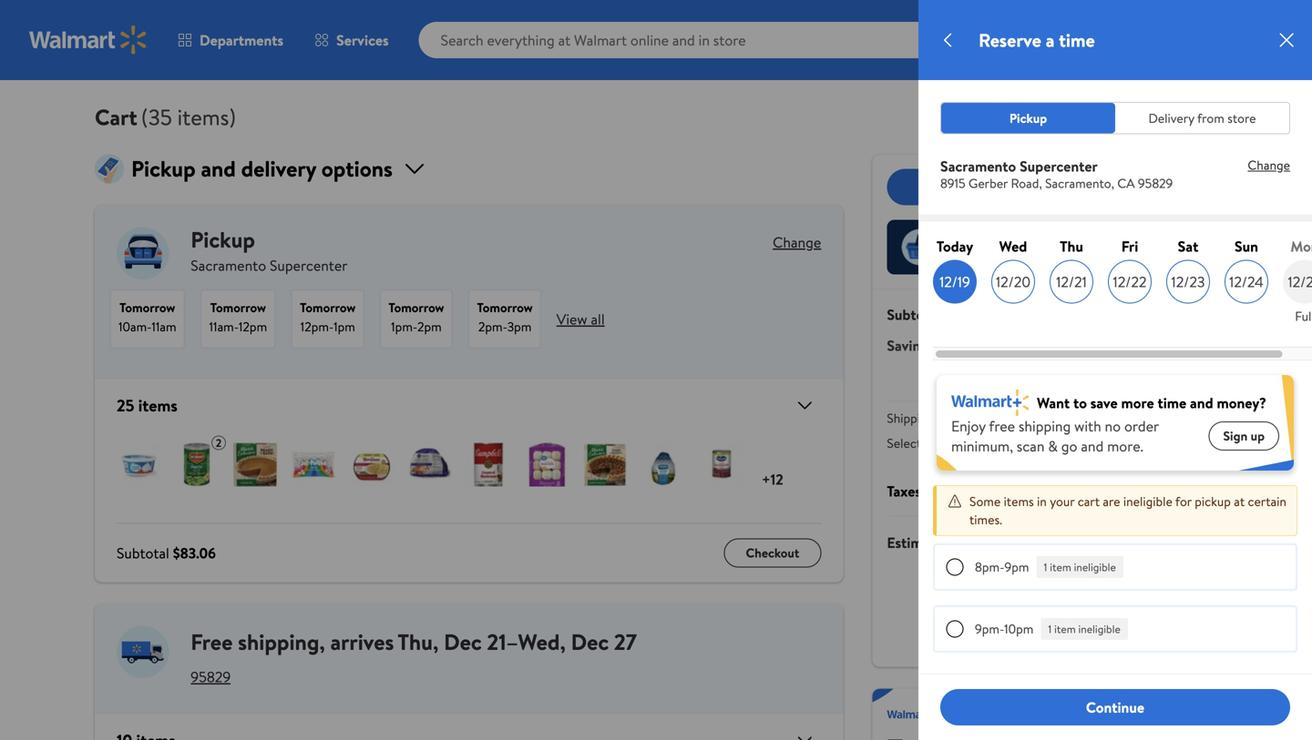 Task type: locate. For each thing, give the bounding box(es) containing it.
2 vertical spatial items
[[1004, 493, 1034, 511]]

checkout
[[986, 177, 1047, 197], [746, 544, 800, 562]]

1 horizontal spatial pickup
[[1195, 493, 1231, 511]]

0 horizontal spatial (35
[[141, 102, 172, 133]]

1 right 9pm
[[1044, 560, 1047, 575]]

1 vertical spatial change
[[773, 232, 821, 252]]

1 vertical spatial $1,110.34
[[1149, 367, 1203, 387]]

0 vertical spatial item
[[1050, 560, 1071, 575]]

ineligible left the eligible
[[1079, 622, 1121, 637]]

series
[[1036, 230, 1069, 247]]

items) right cart at the top left of the page
[[177, 102, 236, 133]]

1 horizontal spatial for
[[1176, 493, 1192, 511]]

1 vertical spatial sacramento
[[191, 256, 266, 276]]

1 item ineligible up available
[[1044, 560, 1116, 575]]

to right want
[[1074, 393, 1087, 413]]

great value frozen whipped topping, 8 oz container (frozen) with addon services image
[[117, 443, 160, 487]]

continue inside continue button
[[1086, 698, 1145, 718]]

0 vertical spatial 95829
[[1138, 175, 1173, 192]]

pickup up sacramento supercenter
[[191, 225, 255, 255]]

-
[[1148, 336, 1153, 356]]

your inside unlock free delivery & save time getting your groceries delivered!
[[949, 714, 974, 732]]

1 continue from the top
[[1086, 629, 1137, 647]]

items)
[[177, 102, 236, 133], [969, 305, 1008, 325]]

1 horizontal spatial subtotal
[[887, 305, 941, 325]]

1 vertical spatial with
[[1140, 629, 1164, 647]]

shipping inside 'enjoy free shipping with no order minimum, scan & go and more.'
[[1019, 416, 1071, 436]]

1pm-
[[391, 318, 417, 336]]

1 vertical spatial free
[[191, 627, 233, 658]]

1 tomorrow from the left
[[120, 299, 175, 317]]

close nudge image
[[1170, 240, 1185, 255]]

and right go
[[1081, 436, 1104, 457]]

del monte cut green beans canned vegetables, 14.5 oz can quantity 2 with addon services image
[[175, 443, 219, 487]]

shipping
[[1019, 416, 1071, 436], [238, 627, 319, 658]]

checkout button
[[724, 539, 821, 568]]

time right a
[[1059, 27, 1095, 53]]

1 horizontal spatial all
[[1051, 177, 1065, 197]]

0 vertical spatial ineligible
[[1124, 493, 1173, 511]]

unlock free delivery & save time getting your groceries delivered!
[[949, 697, 1179, 732]]

some items in your cart are ineligible for pickup at certain times.
[[970, 493, 1287, 529]]

0 vertical spatial change
[[1248, 156, 1290, 174]]

free
[[991, 697, 1021, 714]]

95829 button
[[191, 668, 231, 688]]

reserve
[[979, 27, 1041, 53]]

0 horizontal spatial items)
[[177, 102, 236, 133]]

1 horizontal spatial 95829
[[1138, 175, 1173, 192]]

0 horizontal spatial &
[[1048, 436, 1058, 457]]

2 vertical spatial time
[[1110, 697, 1135, 714]]

0 vertical spatial continue
[[1086, 629, 1137, 647]]

1 item ineligible
[[1044, 560, 1116, 575], [1048, 622, 1121, 637]]

supercenter up checkout all items
[[1020, 156, 1098, 176]]

0 vertical spatial and
[[1190, 393, 1214, 413]]

1 vertical spatial pickup
[[1195, 493, 1231, 511]]

free
[[989, 416, 1015, 436]]

1 vertical spatial delivery
[[1024, 697, 1068, 714]]

1 item ineligible for 10pm
[[1048, 622, 1121, 637]]

for right are
[[1176, 493, 1192, 511]]

with down the eligible
[[1140, 629, 1164, 647]]

subtotal left $83.06
[[117, 544, 169, 564]]

0 horizontal spatial free
[[191, 627, 233, 658]]

free shipping, arrives thu, dec 21 to wed, dec 27 95829 element
[[95, 605, 843, 699]]

enjoy free shipping with no order minimum, scan & go and more.
[[951, 416, 1159, 457]]

subtotal for subtotal $83.06
[[117, 544, 169, 564]]

your inside some items in your cart are ineligible for pickup at certain times.
[[1050, 493, 1075, 511]]

save inside unlock free delivery & save time getting your groceries delivered!
[[1083, 697, 1107, 714]]

2 horizontal spatial items
[[1069, 177, 1104, 197]]

supercenter
[[1020, 156, 1098, 176], [270, 256, 348, 276]]

tomorrow up '10am-'
[[120, 299, 175, 317]]

tomorrow up 12pm-
[[300, 299, 356, 317]]

1 vertical spatial your
[[949, 714, 974, 732]]

to left view
[[1025, 435, 1037, 452]]

ca
[[1118, 175, 1135, 192]]

(35 right cart at the top left of the page
[[141, 102, 172, 133]]

$1,110.34
[[1254, 46, 1286, 58], [1149, 367, 1203, 387], [1142, 532, 1203, 555]]

sacramento up tomorrow 11am-12pm at left
[[191, 256, 266, 276]]

tomorrow up 2pm-
[[477, 299, 533, 317]]

None radio
[[946, 621, 964, 639]]

none radio inside reserve a time dialog
[[946, 621, 964, 639]]

1 vertical spatial all
[[591, 309, 605, 329]]

pickup inside some items in your cart are ineligible for pickup at certain times.
[[1195, 493, 1231, 511]]

items.
[[1170, 608, 1203, 626]]

0 horizontal spatial your
[[949, 714, 974, 732]]

0 horizontal spatial pickup
[[191, 225, 255, 255]]

1 vertical spatial pickup
[[191, 225, 255, 255]]

ineligible inside some items in your cart are ineligible for pickup at certain times.
[[1124, 493, 1173, 511]]

at right are
[[1129, 482, 1141, 502]]

0 horizontal spatial sacramento
[[191, 256, 266, 276]]

2 continue from the top
[[1086, 698, 1145, 718]]

checkout inside "button"
[[986, 177, 1047, 197]]

1 vertical spatial change button
[[773, 232, 821, 252]]

$1,229.14
[[1149, 305, 1203, 325]]

tomorrow for 2pm
[[389, 299, 444, 317]]

0 horizontal spatial items
[[138, 395, 178, 417]]

1 horizontal spatial 1
[[1048, 622, 1052, 637]]

want to save more time and money?
[[1037, 393, 1267, 413]]

your left groceries at right bottom
[[949, 714, 974, 732]]

0 vertical spatial shipping
[[1019, 416, 1071, 436]]

ineligible up available
[[1074, 560, 1116, 575]]

0 horizontal spatial 95829
[[191, 668, 231, 688]]

continue
[[1086, 629, 1137, 647], [1086, 698, 1145, 718]]

1 vertical spatial save
[[1083, 697, 1107, 714]]

arrives
[[330, 627, 394, 658]]

5 tomorrow from the left
[[477, 299, 533, 317]]

delivery right free
[[1024, 697, 1068, 714]]

item right the 10pm
[[1055, 622, 1076, 637]]

tomorrow 11am-12pm
[[209, 299, 267, 336]]

want
[[1037, 393, 1070, 413]]

delivery
[[1149, 109, 1195, 127]]

change
[[1248, 156, 1290, 174], [773, 232, 821, 252]]

pickup up sacramento supercenter 8915 gerber road, sacramento, ca 95829
[[1010, 109, 1047, 127]]

0 vertical spatial checkout
[[986, 177, 1047, 197]]

items left ca
[[1069, 177, 1104, 197]]

marie callender's southern pecan pie, 32 oz (frozen) with addon services image
[[583, 443, 627, 487]]

marie callender's pumpkin pie, 36 oz (frozen) with addon services image
[[233, 443, 277, 487]]

save up no
[[1091, 393, 1118, 413]]

1 horizontal spatial delivery
[[1024, 697, 1068, 714]]

1 horizontal spatial sacramento
[[940, 156, 1016, 176]]

all right view
[[591, 309, 605, 329]]

at inside some items in your cart are ineligible for pickup at certain times.
[[1234, 493, 1245, 511]]

for inside monthly payments available for eligible items. continue with affirm
[[1108, 608, 1125, 626]]

subtotal for subtotal (35 items)
[[887, 305, 941, 325]]

ineligible for 8pm-9pm
[[1074, 560, 1116, 575]]

all
[[1051, 177, 1065, 197], [591, 309, 605, 329]]

items inside some items in your cart are ineligible for pickup at certain times.
[[1004, 493, 1034, 511]]

1 vertical spatial 1
[[1048, 622, 1052, 637]]

view
[[557, 309, 587, 329]]

your right 'in'
[[1050, 493, 1075, 511]]

tomorrow for 11am
[[120, 299, 175, 317]]

1 vertical spatial continue
[[1086, 698, 1145, 718]]

sacramento for sacramento supercenter 8915 gerber road, sacramento, ca 95829
[[940, 156, 1016, 176]]

0 vertical spatial supercenter
[[1020, 156, 1098, 176]]

0 vertical spatial for
[[1176, 493, 1192, 511]]

0 horizontal spatial checkout
[[746, 544, 800, 562]]

4 tomorrow from the left
[[389, 299, 444, 317]]

1 horizontal spatial items
[[1004, 493, 1034, 511]]

1 horizontal spatial to
[[1074, 393, 1087, 413]]

$1,110.34 up affirm image in the bottom of the page
[[1142, 532, 1203, 555]]

9pm-10pm
[[975, 621, 1034, 638]]

(35 for subtotal
[[944, 305, 965, 325]]

$1,110.34 down $118.80 at the right top of the page
[[1149, 367, 1203, 387]]

0 vertical spatial your
[[1050, 493, 1075, 511]]

95829 inside sacramento supercenter 8915 gerber road, sacramento, ca 95829
[[1138, 175, 1173, 192]]

0 horizontal spatial 1
[[1044, 560, 1047, 575]]

all right the road,
[[1051, 177, 1065, 197]]

free for free shipping , arrives thu, dec 21–wed, dec 27
[[191, 627, 233, 658]]

save
[[1091, 393, 1118, 413], [1083, 697, 1107, 714]]

delivery left "or"
[[925, 435, 968, 452]]

95829 right ca
[[1138, 175, 1173, 192]]

affirm
[[1167, 629, 1203, 647]]

shipping left the arrives
[[238, 627, 319, 658]]

estimated total
[[887, 533, 985, 553]]

1 vertical spatial and
[[1081, 436, 1104, 457]]

sacramento down pickup button
[[940, 156, 1016, 176]]

items) down 12/20 button
[[969, 305, 1008, 325]]

pickup left 'certain'
[[1195, 493, 1231, 511]]

items right 25 at the left bottom
[[138, 395, 178, 417]]

jet-puffed mini marshmallows, 10 oz bag with addon services image
[[292, 443, 335, 487]]

dec
[[444, 627, 482, 658], [571, 627, 609, 658]]

times.
[[970, 511, 1002, 529]]

1 vertical spatial items
[[138, 395, 178, 417]]

tomorrow for 3pm
[[477, 299, 533, 317]]

road,
[[1011, 175, 1042, 192]]

calculated
[[1058, 482, 1125, 502]]

for left the eligible
[[1108, 608, 1125, 626]]

more
[[1121, 393, 1154, 413]]

0 vertical spatial with
[[1075, 416, 1102, 436]]

1 horizontal spatial at
[[1234, 493, 1245, 511]]

0 horizontal spatial supercenter
[[270, 256, 348, 276]]

0 horizontal spatial and
[[1081, 436, 1104, 457]]

dec left 27
[[571, 627, 609, 658]]

from
[[1197, 109, 1225, 127]]

tomorrow for 12pm
[[210, 299, 266, 317]]

12/20
[[996, 272, 1031, 292]]

unlock free delivery & save time getting your groceries delivered! banner
[[872, 689, 1218, 741]]

1 right the 10pm
[[1048, 622, 1052, 637]]

95829
[[1138, 175, 1173, 192], [191, 668, 231, 688]]

1 vertical spatial (35
[[944, 305, 965, 325]]

item right 9pm
[[1050, 560, 1071, 575]]

sacramento
[[940, 156, 1016, 176], [191, 256, 266, 276]]

great value brown and serve white dinner rolls, 12 oz, 12 count with addon services image
[[525, 443, 569, 487]]

for inside some items in your cart are ineligible for pickup at certain times.
[[1176, 493, 1192, 511]]

0 horizontal spatial time
[[1059, 27, 1095, 53]]

with left no
[[1075, 416, 1102, 436]]

items left 'in'
[[1004, 493, 1034, 511]]

1 horizontal spatial change
[[1248, 156, 1290, 174]]

time left getting
[[1110, 697, 1135, 714]]

walmart plus image
[[887, 707, 942, 725]]

shipping
[[887, 410, 934, 427]]

reserve a time dialog
[[919, 0, 1312, 741]]

1 item ineligible left the eligible
[[1048, 622, 1121, 637]]

dec right thu,
[[444, 627, 482, 658]]

9pm
[[1005, 559, 1029, 576]]

your
[[1050, 493, 1075, 511], [949, 714, 974, 732]]

1 horizontal spatial shipping
[[1019, 416, 1071, 436]]

1 vertical spatial checkout
[[746, 544, 800, 562]]

tomorrow inside tomorrow 11am-12pm
[[210, 299, 266, 317]]

supercenter inside sacramento supercenter 8915 gerber road, sacramento, ca 95829
[[1020, 156, 1098, 176]]

0 horizontal spatial subtotal
[[117, 544, 169, 564]]

1 horizontal spatial items)
[[969, 305, 1008, 325]]

1 horizontal spatial with
[[1140, 629, 1164, 647]]

0 vertical spatial pickup
[[1010, 109, 1047, 127]]

microsoft xbox series s is selling fast! check out soon before it's sold out.
[[949, 230, 1156, 265]]

some
[[970, 493, 1001, 511]]

item for 8pm-9pm
[[1050, 560, 1071, 575]]

fast!
[[1131, 230, 1156, 247]]

0 vertical spatial all
[[1051, 177, 1065, 197]]

& left go
[[1048, 436, 1058, 457]]

money?
[[1217, 393, 1267, 413]]

None radio
[[946, 559, 964, 577]]

1 horizontal spatial &
[[1071, 697, 1080, 714]]

0 vertical spatial items)
[[177, 102, 236, 133]]

1 horizontal spatial (35
[[944, 305, 965, 325]]

10pm
[[1004, 621, 1034, 638]]

tomorrow inside the tomorrow 10am-11am
[[120, 299, 175, 317]]

-$118.80
[[1148, 336, 1199, 356]]

0 vertical spatial pickup
[[986, 435, 1022, 452]]

or
[[971, 435, 983, 452]]

estimated
[[887, 533, 951, 553]]

1 vertical spatial item
[[1055, 622, 1076, 637]]

sacramento inside sacramento supercenter 8915 gerber road, sacramento, ca 95829
[[940, 156, 1016, 176]]

3pm
[[507, 318, 532, 336]]

1 vertical spatial supercenter
[[270, 256, 348, 276]]

scan
[[1017, 436, 1045, 457]]

1 horizontal spatial pickup
[[1010, 109, 1047, 127]]

1 vertical spatial 95829
[[191, 668, 231, 688]]

0 horizontal spatial delivery
[[925, 435, 968, 452]]

continue inside monthly payments available for eligible items. continue with affirm
[[1086, 629, 1137, 647]]

pickup right "or"
[[986, 435, 1022, 452]]

0 vertical spatial items
[[1069, 177, 1104, 197]]

and left the money?
[[1190, 393, 1214, 413]]

free inside the free shipping, arrives thu, dec 21 to wed, dec 27 95829 element
[[191, 627, 233, 658]]

2 tomorrow from the left
[[210, 299, 266, 317]]

1 dec from the left
[[444, 627, 482, 658]]

with inside monthly payments available for eligible items. continue with affirm
[[1140, 629, 1164, 647]]

honeysuckle white® whole turkey, 10-17 lbs. (frozen), serves 7 to 11 with addon services image
[[642, 443, 685, 487]]

12/2 button
[[1283, 260, 1312, 304]]

free shipping , arrives thu, dec 21–wed, dec 27
[[191, 627, 637, 658]]

for
[[1176, 493, 1192, 511], [1108, 608, 1125, 626]]

1 vertical spatial &
[[1071, 697, 1080, 714]]

checkout inside button
[[746, 544, 800, 562]]

change inside reserve a time dialog
[[1248, 156, 1290, 174]]

pickup
[[1010, 109, 1047, 127], [191, 225, 255, 255]]

95829 right fulfillment logo
[[191, 668, 231, 688]]

1
[[1044, 560, 1047, 575], [1048, 622, 1052, 637]]

all inside "button"
[[1051, 177, 1065, 197]]

walmart image
[[29, 26, 148, 55]]

0 horizontal spatial for
[[1108, 608, 1125, 626]]

time
[[1059, 27, 1095, 53], [1158, 393, 1187, 413], [1110, 697, 1135, 714]]

subtotal up the savings
[[887, 305, 941, 325]]

monthly
[[954, 608, 999, 626]]

0 vertical spatial sacramento
[[940, 156, 1016, 176]]

1 vertical spatial for
[[1108, 608, 1125, 626]]

view all button
[[557, 309, 605, 329]]

0 horizontal spatial with
[[1075, 416, 1102, 436]]

ineligible for 9pm-10pm
[[1079, 622, 1121, 637]]

at left 'certain'
[[1234, 493, 1245, 511]]

save left getting
[[1083, 697, 1107, 714]]

& inside unlock free delivery & save time getting your groceries delivered!
[[1071, 697, 1080, 714]]

3 tomorrow from the left
[[300, 299, 356, 317]]

1 horizontal spatial change button
[[1233, 156, 1290, 175]]

sacramento,
[[1045, 175, 1115, 192]]

fees
[[1068, 435, 1091, 452]]

$1,110.34 down 35
[[1254, 46, 1286, 58]]

12/23
[[1172, 272, 1205, 292]]

items inside "button"
[[1069, 177, 1104, 197]]

time right more
[[1158, 393, 1187, 413]]

0 vertical spatial subtotal
[[887, 305, 941, 325]]

1 item ineligible for 9pm
[[1044, 560, 1116, 575]]

0 vertical spatial 1 item ineligible
[[1044, 560, 1116, 575]]

tomorrow
[[120, 299, 175, 317], [210, 299, 266, 317], [300, 299, 356, 317], [389, 299, 444, 317], [477, 299, 533, 317]]

(35 down 12/19
[[944, 305, 965, 325]]

0 horizontal spatial all
[[591, 309, 605, 329]]

free up 95829 button on the bottom of the page
[[191, 627, 233, 658]]

tomorrow up 1pm-
[[389, 299, 444, 317]]

1 horizontal spatial dec
[[571, 627, 609, 658]]

ineligible right are
[[1124, 493, 1173, 511]]

12pm
[[239, 318, 267, 336]]

Walmart Site-Wide search field
[[419, 22, 1003, 58]]

sam's choice, pork, spiral-cut, boneless, brown sugar double glazed ham, 2.0 - 4.8 lbs with addon services image
[[408, 443, 452, 487]]

0 horizontal spatial at
[[1129, 482, 1141, 502]]

shipping down want
[[1019, 416, 1071, 436]]

change button
[[1233, 156, 1290, 175], [773, 232, 821, 252]]

all for checkout
[[1051, 177, 1065, 197]]

& right free
[[1071, 697, 1080, 714]]

1 vertical spatial time
[[1158, 393, 1187, 413]]

available
[[1059, 608, 1106, 626]]

free left sign
[[1178, 410, 1203, 427]]

1 horizontal spatial your
[[1050, 493, 1075, 511]]

are
[[1103, 493, 1120, 511]]

2 vertical spatial ineligible
[[1079, 622, 1121, 637]]

sign up button
[[1209, 422, 1280, 451]]

12/23 button
[[1166, 260, 1210, 304]]

0 vertical spatial free
[[1178, 410, 1203, 427]]

supercenter up "tomorrow 12pm-1pm"
[[270, 256, 348, 276]]

0 vertical spatial to
[[1074, 393, 1087, 413]]

1 horizontal spatial supercenter
[[1020, 156, 1098, 176]]

8pm-
[[975, 559, 1005, 576]]

full
[[1295, 308, 1312, 325]]

tomorrow up 11am-
[[210, 299, 266, 317]]



Task type: vqa. For each thing, say whether or not it's contained in the screenshot.
the left Gift
no



Task type: describe. For each thing, give the bounding box(es) containing it.
2 horizontal spatial time
[[1158, 393, 1187, 413]]

to inside reserve a time dialog
[[1074, 393, 1087, 413]]

out
[[987, 247, 1006, 265]]

none radio inside reserve a time dialog
[[946, 559, 964, 577]]

12/20 button
[[992, 260, 1035, 304]]

0 horizontal spatial shipping
[[238, 627, 319, 658]]

fri
[[1122, 237, 1139, 257]]

$118.80
[[1153, 336, 1199, 356]]

0 horizontal spatial change button
[[773, 232, 821, 252]]

1pm
[[334, 318, 355, 336]]

back image
[[937, 29, 959, 51]]

subtotal (35 items)
[[887, 305, 1008, 325]]

supercenter for sacramento supercenter
[[270, 256, 348, 276]]

tomorrow for 1pm
[[300, 299, 356, 317]]

bob evans real cheddar family size macaroni & cheese , 28 oz tray (refrigerated) with addon services image
[[350, 443, 394, 487]]

checkout
[[1145, 482, 1203, 502]]

certain
[[1248, 493, 1287, 511]]

0 vertical spatial $1,110.34
[[1254, 46, 1286, 58]]

12/22
[[1113, 272, 1147, 292]]

delivered!
[[1031, 714, 1086, 732]]

delivery inside unlock free delivery & save time getting your groceries delivered!
[[1024, 697, 1068, 714]]

view
[[1040, 435, 1065, 452]]

2
[[216, 436, 222, 451]]

getting
[[1138, 697, 1179, 714]]

items) for cart (35 items)
[[177, 102, 236, 133]]

tomorrow 12pm-1pm
[[300, 299, 356, 336]]

checkout for checkout
[[746, 544, 800, 562]]

0 horizontal spatial pickup
[[986, 435, 1022, 452]]

0 horizontal spatial change
[[773, 232, 821, 252]]

minimum,
[[951, 436, 1013, 457]]

is
[[1082, 230, 1091, 247]]

more.
[[1107, 436, 1144, 457]]

walmart plus image
[[951, 390, 1030, 416]]

ocean spray jellied cranberry sauce, 14 oz can with addon services image
[[700, 443, 744, 487]]

go
[[1061, 436, 1078, 457]]

Search search field
[[419, 22, 1003, 58]]

12/24 button
[[1225, 260, 1269, 304]]

continue with affirm link
[[1086, 624, 1203, 653]]

+12
[[762, 470, 784, 490]]

items for 25 items
[[138, 395, 178, 417]]

1 for 9pm
[[1044, 560, 1047, 575]]

affirm image
[[1164, 584, 1203, 599]]

and inside 'enjoy free shipping with no order minimum, scan & go and more.'
[[1081, 436, 1104, 457]]

wed
[[999, 237, 1027, 257]]

mon
[[1291, 237, 1312, 257]]

cart
[[1078, 493, 1100, 511]]

12/2
[[1288, 272, 1312, 292]]

12/22 button
[[1108, 260, 1152, 304]]

groceries
[[977, 714, 1028, 732]]

pickup inside button
[[1010, 109, 1047, 127]]

today
[[937, 237, 973, 257]]

campbell's condensed cream of mushroom soup, 10.5 oz can with addon services image
[[467, 443, 510, 487]]

select delivery or pickup to view fees
[[887, 435, 1091, 452]]

enjoy
[[951, 416, 986, 436]]

items) for subtotal (35 items)
[[969, 305, 1008, 325]]

supercenter for sacramento supercenter 8915 gerber road, sacramento, ca 95829
[[1020, 156, 1098, 176]]

in
[[1037, 493, 1047, 511]]

close panel image
[[1276, 29, 1298, 51]]

1 vertical spatial to
[[1025, 435, 1037, 452]]

time inside unlock free delivery & save time getting your groceries delivered!
[[1110, 697, 1135, 714]]

delivery from store button
[[1115, 103, 1290, 134]]

calculated at checkout
[[1058, 482, 1203, 502]]

a
[[1046, 27, 1055, 53]]

free for free
[[1178, 410, 1203, 427]]

xbox
[[1006, 230, 1033, 247]]

27
[[614, 627, 637, 658]]

no
[[1105, 416, 1121, 436]]

0 vertical spatial time
[[1059, 27, 1095, 53]]

monthly payments available for eligible items. continue with affirm
[[954, 608, 1203, 647]]

sign
[[1223, 427, 1248, 445]]

sacramento for sacramento supercenter
[[191, 256, 266, 276]]

1 horizontal spatial and
[[1190, 393, 1214, 413]]

thu
[[1060, 237, 1083, 257]]

0 vertical spatial delivery
[[925, 435, 968, 452]]

1 for 10pm
[[1048, 622, 1052, 637]]

thu,
[[398, 627, 439, 658]]

savings
[[887, 336, 935, 356]]

microsoft
[[949, 230, 1003, 247]]

2pm-
[[478, 318, 507, 336]]

tomorrow 1pm-2pm
[[389, 299, 444, 336]]

sold
[[1097, 247, 1119, 265]]

tomorrow 10am-11am
[[118, 299, 176, 336]]

payments
[[1002, 608, 1056, 626]]

fulfillment logo image
[[117, 627, 169, 679]]

unlock
[[949, 697, 988, 714]]

it's
[[1078, 247, 1094, 265]]

sun
[[1235, 237, 1259, 257]]

12/21 button
[[1050, 260, 1094, 304]]

12pm-
[[300, 318, 334, 336]]

checkout all items button
[[887, 169, 1203, 206]]

save inside reserve a time dialog
[[1091, 393, 1118, 413]]

selling
[[1094, 230, 1128, 247]]

9pm-
[[975, 621, 1004, 638]]

pickup button
[[941, 103, 1115, 134]]

checkout for checkout all items
[[986, 177, 1047, 197]]

select
[[887, 435, 921, 452]]

(35 for cart
[[141, 102, 172, 133]]

before
[[1038, 247, 1075, 265]]

8915
[[940, 175, 966, 192]]

12/24
[[1230, 272, 1264, 292]]

s
[[1073, 230, 1079, 247]]

item for 9pm-10pm
[[1055, 622, 1076, 637]]

2 dec from the left
[[571, 627, 609, 658]]

sacramento supercenter 8915 gerber road, sacramento, ca 95829
[[940, 156, 1173, 192]]

checkout all items
[[986, 177, 1104, 197]]

sat
[[1178, 237, 1199, 257]]

with inside 'enjoy free shipping with no order minimum, scan & go and more.'
[[1075, 416, 1102, 436]]

0 vertical spatial change button
[[1233, 156, 1290, 175]]

store
[[1228, 109, 1256, 127]]

$83.06
[[173, 544, 216, 564]]

less than x qty image
[[902, 229, 938, 266]]

taxes
[[887, 482, 921, 502]]

21–wed,
[[487, 627, 566, 658]]

& inside 'enjoy free shipping with no order minimum, scan & go and more.'
[[1048, 436, 1058, 457]]

all for view
[[591, 309, 605, 329]]

sacramento supercenter
[[191, 256, 348, 276]]

25 items
[[117, 395, 178, 417]]

gerber
[[969, 175, 1008, 192]]

2 vertical spatial $1,110.34
[[1142, 532, 1203, 555]]

continue button
[[940, 690, 1290, 726]]

10am-
[[118, 318, 152, 336]]

items for some items in your cart are ineligible for pickup at certain times.
[[1004, 493, 1034, 511]]



